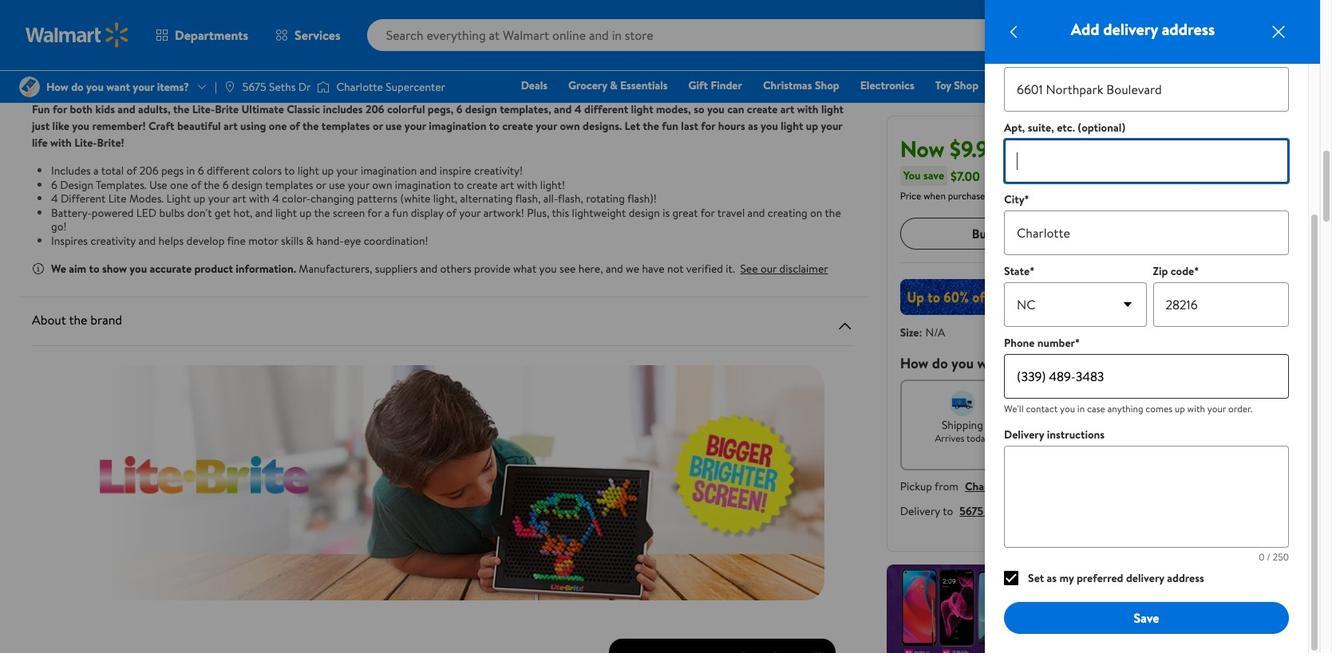 Task type: vqa. For each thing, say whether or not it's contained in the screenshot.
available
no



Task type: describe. For each thing, give the bounding box(es) containing it.
how
[[900, 354, 929, 374]]

for up like
[[53, 101, 67, 117]]

your up changing
[[337, 163, 358, 179]]

up to sixty percent off deals. shop now. image
[[900, 279, 1288, 315]]

the right on
[[825, 205, 841, 221]]

light,
[[433, 191, 458, 207]]

pegs
[[161, 163, 184, 179]]

the left screen
[[314, 205, 330, 221]]

up up skills at the left of the page
[[300, 205, 312, 221]]

see our disclaimer button
[[741, 261, 829, 277]]

so
[[694, 101, 705, 117]]

it.
[[726, 261, 735, 277]]

you left see
[[539, 261, 557, 277]]

different inside includes a total of 206 pegs in 6 different colors to light up your imagination and inspire creativity! 6 design templates. use one of the 6 design templates or use your own imagination to create art with light! 4 different lite modes. light up your art with 4 color-changing patterns (white light, alternating flash, all-flash, rotating flash)! battery-powered led bulbs don't get hot, and light up the screen for a fun display of your artwork! plus, this lightweight design is great for travel and creating on the go! inspires creativity and helps develop fine motor skills & hand-eye coordination!
[[207, 163, 250, 179]]

supercenter
[[1015, 479, 1075, 495]]

eye
[[344, 233, 361, 249]]

great
[[673, 205, 698, 221]]

creating
[[768, 205, 808, 221]]

toy shop
[[936, 77, 979, 93]]

light up let
[[631, 101, 654, 117]]

finder
[[711, 77, 743, 93]]

up right the light
[[194, 191, 206, 207]]

designs.
[[583, 118, 622, 134]]

and left the inspire
[[420, 163, 437, 179]]

gift finder
[[689, 77, 743, 93]]

1 horizontal spatial 4
[[272, 191, 279, 207]]

your down phone
[[1012, 354, 1039, 374]]

anything
[[1108, 402, 1144, 416]]

gift for gift finder
[[689, 77, 708, 93]]

0 horizontal spatial 4
[[51, 191, 58, 207]]

and up remember!
[[118, 101, 135, 117]]

colors
[[252, 163, 282, 179]]

5675
[[960, 504, 984, 520]]

how do you want your item?
[[900, 354, 1078, 374]]

all-
[[544, 191, 558, 207]]

light down christmas at the top right of page
[[781, 118, 804, 134]]

shipping arrives today
[[935, 418, 990, 446]]

in inside includes a total of 206 pegs in 6 different colors to light up your imagination and inspire creativity! 6 design templates. use one of the 6 design templates or use your own imagination to create art with light! 4 different lite modes. light up your art with 4 color-changing patterns (white light, alternating flash, all-flash, rotating flash)! battery-powered led bulbs don't get hot, and light up the screen for a fun display of your artwork! plus, this lightweight design is great for travel and creating on the go! inspires creativity and helps develop fine motor skills & hand-eye coordination!
[[187, 163, 195, 179]]

electronics link
[[853, 77, 922, 94]]

of right total
[[127, 163, 137, 179]]

not
[[667, 261, 684, 277]]

intent image for pickup image
[[1081, 391, 1107, 417]]

own inside includes a total of 206 pegs in 6 different colors to light up your imagination and inspire creativity! 6 design templates. use one of the 6 design templates or use your own imagination to create art with light! 4 different lite modes. light up your art with 4 color-changing patterns (white light, alternating flash, all-flash, rotating flash)! battery-powered led bulbs don't get hot, and light up the screen for a fun display of your artwork! plus, this lightweight design is great for travel and creating on the go! inspires creativity and helps develop fine motor skills & hand-eye coordination!
[[372, 177, 392, 193]]

christmas shop
[[763, 77, 840, 93]]

modes.
[[129, 191, 164, 207]]

fun
[[32, 101, 50, 117]]

charlotte supercenter button
[[965, 479, 1075, 495]]

6 right pegs
[[198, 163, 204, 179]]

one inside fun for both kids and adults, the lite-brite ultimate classic includes 206 colorful pegs, 6 design templates, and 4 different light modes, so you can create art with light just like you remember! craft beautiful art using one of the templates or use your imagination to create your own designs. let the fun last for hours as you light up your life with lite-brite!
[[269, 118, 287, 134]]

color-
[[282, 191, 311, 207]]

when
[[924, 189, 946, 203]]

includes
[[51, 163, 91, 179]]

flash)!
[[628, 191, 657, 207]]

about the brand
[[32, 311, 122, 329]]

includes
[[323, 101, 363, 117]]

using
[[240, 118, 266, 134]]

:
[[919, 325, 923, 341]]

travel
[[718, 205, 745, 221]]

you
[[904, 168, 921, 184]]

walmart+ link
[[1240, 99, 1302, 117]]

preferred
[[1077, 571, 1124, 587]]

product
[[194, 261, 233, 277]]

fashion link
[[1043, 77, 1094, 94]]

creativity!
[[474, 163, 523, 179]]

the left the brand
[[69, 311, 87, 329]]

pickup from charlotte supercenter
[[900, 479, 1075, 495]]

light up skills at the left of the page
[[275, 205, 297, 221]]

save
[[924, 168, 945, 184]]

fun for both kids and adults, the lite-brite ultimate classic includes 206 colorful pegs, 6 design templates, and 4 different light modes, so you can create art with light just like you remember! craft beautiful art using one of the templates or use your imagination to create your own designs. let the fun last for hours as you light up your life with lite-brite!
[[32, 101, 844, 151]]

set as my preferred delivery address
[[1028, 571, 1205, 587]]

kids
[[95, 101, 115, 117]]

bulbs
[[159, 205, 185, 221]]

delivery for delivery instructions
[[1005, 427, 1045, 443]]

gift for gift cards
[[1108, 77, 1127, 93]]

see
[[741, 261, 758, 277]]

0 horizontal spatial a
[[93, 163, 99, 179]]

cards
[[1130, 77, 1158, 93]]

art down brite
[[224, 118, 238, 134]]

delivery for delivery to 5675 seths dr
[[900, 504, 941, 520]]

edit selections button
[[1218, 323, 1288, 339]]

Zip code* text field
[[1153, 283, 1290, 327]]

in inside add delivery address dialog
[[1078, 402, 1085, 416]]

206 inside includes a total of 206 pegs in 6 different colors to light up your imagination and inspire creativity! 6 design templates. use one of the 6 design templates or use your own imagination to create art with light! 4 different lite modes. light up your art with 4 color-changing patterns (white light, alternating flash, all-flash, rotating flash)! battery-powered led bulbs don't get hot, and light up the screen for a fun display of your artwork! plus, this lightweight design is great for travel and creating on the go! inspires creativity and helps develop fine motor skills & hand-eye coordination!
[[140, 163, 159, 179]]

adults,
[[138, 101, 171, 117]]

art down christmas at the top right of page
[[781, 101, 795, 117]]

you right hours
[[761, 118, 778, 134]]

gift cards
[[1108, 77, 1158, 93]]

motor
[[248, 233, 278, 249]]

suppliers
[[375, 261, 418, 277]]

accurate
[[150, 261, 192, 277]]

your down the colorful
[[405, 118, 426, 134]]

design
[[60, 177, 93, 193]]

with down like
[[50, 135, 72, 151]]

want
[[978, 354, 1008, 374]]

now
[[900, 133, 945, 164]]

remember!
[[92, 118, 146, 134]]

order.
[[1229, 402, 1253, 416]]

/
[[1267, 551, 1271, 565]]

for right great
[[701, 205, 715, 221]]

just
[[32, 118, 50, 134]]

up up changing
[[322, 163, 334, 179]]

home link
[[993, 77, 1036, 94]]

item
[[96, 11, 127, 33]]

about for about this item
[[19, 11, 62, 33]]

the up the get
[[204, 177, 220, 193]]

you inside add delivery address dialog
[[1060, 402, 1076, 416]]

your up screen
[[348, 177, 370, 193]]

my
[[1060, 571, 1074, 587]]

to right aim
[[89, 261, 100, 277]]

for right screen
[[368, 205, 382, 221]]

206 inside fun for both kids and adults, the lite-brite ultimate classic includes 206 colorful pegs, 6 design templates, and 4 different light modes, so you can create art with light just like you remember! craft beautiful art using one of the templates or use your imagination to create your own designs. let the fun last for hours as you light up your life with lite-brite!
[[366, 101, 385, 117]]

6 inside fun for both kids and adults, the lite-brite ultimate classic includes 206 colorful pegs, 6 design templates, and 4 different light modes, so you can create art with light just like you remember! craft beautiful art using one of the templates or use your imagination to create your own designs. let the fun last for hours as you light up your life with lite-brite!
[[456, 101, 463, 117]]

contact
[[1026, 402, 1058, 416]]

zip
[[1153, 264, 1169, 279]]

1 vertical spatial create
[[502, 118, 533, 134]]

6 left design
[[51, 177, 57, 193]]

of right display
[[446, 205, 457, 221]]

to left 5675
[[943, 504, 954, 520]]

use inside fun for both kids and adults, the lite-brite ultimate classic includes 206 colorful pegs, 6 design templates, and 4 different light modes, so you can create art with light just like you remember! craft beautiful art using one of the templates or use your imagination to create your own designs. let the fun last for hours as you light up your life with lite-brite!
[[386, 118, 402, 134]]

or inside fun for both kids and adults, the lite-brite ultimate classic includes 206 colorful pegs, 6 design templates, and 4 different light modes, so you can create art with light just like you remember! craft beautiful art using one of the templates or use your imagination to create your own designs. let the fun last for hours as you light up your life with lite-brite!
[[373, 118, 383, 134]]

go!
[[51, 219, 67, 235]]

patterns
[[357, 191, 398, 207]]

and left helps
[[138, 233, 156, 249]]

& inside grocery & essentials link
[[610, 77, 618, 93]]

intent image for shipping image
[[950, 391, 976, 417]]

comes
[[1146, 402, 1173, 416]]

classic
[[287, 101, 320, 117]]

skills
[[281, 233, 304, 249]]

shop for christmas shop
[[815, 77, 840, 93]]

can
[[728, 101, 745, 117]]

your down the templates,
[[536, 118, 558, 134]]

1 vertical spatial address
[[1168, 571, 1205, 587]]

different inside fun for both kids and adults, the lite-brite ultimate classic includes 206 colorful pegs, 6 design templates, and 4 different light modes, so you can create art with light just like you remember! craft beautiful art using one of the templates or use your imagination to create your own designs. let the fun last for hours as you light up your life with lite-brite!
[[585, 101, 629, 117]]

City* text field
[[1005, 211, 1290, 256]]

Phone number* telephone field
[[1005, 355, 1290, 399]]

art right the get
[[233, 191, 246, 207]]

manufacturers,
[[299, 261, 372, 277]]

zip code*
[[1153, 264, 1200, 279]]

as inside add delivery address dialog
[[1047, 571, 1057, 587]]

suite,
[[1028, 120, 1055, 136]]

with inside add delivery address dialog
[[1188, 402, 1206, 416]]

4 inside fun for both kids and adults, the lite-brite ultimate classic includes 206 colorful pegs, 6 design templates, and 4 different light modes, so you can create art with light just like you remember! craft beautiful art using one of the templates or use your imagination to create your own designs. let the fun last for hours as you light up your life with lite-brite!
[[575, 101, 582, 117]]

2 flash, from the left
[[558, 191, 584, 207]]

to left "creativity!"
[[454, 177, 464, 193]]

with down christmas shop link on the top right of page
[[798, 101, 819, 117]]

aim
[[69, 261, 86, 277]]

to inside fun for both kids and adults, the lite-brite ultimate classic includes 206 colorful pegs, 6 design templates, and 4 different light modes, so you can create art with light just like you remember! craft beautiful art using one of the templates or use your imagination to create your own designs. let the fun last for hours as you light up your life with lite-brite!
[[489, 118, 500, 134]]

as inside fun for both kids and adults, the lite-brite ultimate classic includes 206 colorful pegs, 6 design templates, and 4 different light modes, so you can create art with light just like you remember! craft beautiful art using one of the templates or use your imagination to create your own designs. let the fun last for hours as you light up your life with lite-brite!
[[748, 118, 758, 134]]

templates inside fun for both kids and adults, the lite-brite ultimate classic includes 206 colorful pegs, 6 design templates, and 4 different light modes, so you can create art with light just like you remember! craft beautiful art using one of the templates or use your imagination to create your own designs. let the fun last for hours as you light up your life with lite-brite!
[[322, 118, 370, 134]]

imagination up display
[[395, 177, 451, 193]]

lite
[[108, 191, 127, 207]]

we'll contact you in case anything comes up with your order.
[[1005, 402, 1253, 416]]

hot,
[[234, 205, 253, 221]]

about this item
[[19, 11, 127, 33]]

pickup for today
[[1078, 418, 1110, 434]]



Task type: locate. For each thing, give the bounding box(es) containing it.
today down order.
[[1214, 432, 1238, 446]]

city*
[[1005, 192, 1030, 208]]

phone number*
[[1005, 335, 1080, 351]]

and down grocery
[[554, 101, 572, 117]]

0 horizontal spatial or
[[316, 177, 326, 193]]

& right skills at the left of the page
[[306, 233, 314, 249]]

templates up skills at the left of the page
[[265, 177, 313, 193]]

0 vertical spatial &
[[610, 77, 618, 93]]

0 vertical spatial or
[[373, 118, 383, 134]]

today down 'case'
[[1082, 432, 1106, 446]]

1 vertical spatial use
[[329, 177, 345, 193]]

shop right christmas at the top right of page
[[815, 77, 840, 93]]

1 vertical spatial delivery
[[1127, 571, 1165, 587]]

1 horizontal spatial as
[[1047, 571, 1057, 587]]

n/a
[[926, 325, 946, 341]]

light
[[631, 101, 654, 117], [822, 101, 844, 117], [781, 118, 804, 134], [298, 163, 319, 179], [275, 205, 297, 221]]

your left hot,
[[208, 191, 230, 207]]

0 horizontal spatial fun
[[392, 205, 408, 221]]

1 vertical spatial in
[[1078, 402, 1085, 416]]

imagination down the pegs,
[[429, 118, 487, 134]]

& inside includes a total of 206 pegs in 6 different colors to light up your imagination and inspire creativity! 6 design templates. use one of the 6 design templates or use your own imagination to create art with light! 4 different lite modes. light up your art with 4 color-changing patterns (white light, alternating flash, all-flash, rotating flash)! battery-powered led bulbs don't get hot, and light up the screen for a fun display of your artwork! plus, this lightweight design is great for travel and creating on the go! inspires creativity and helps develop fine motor skills & hand-eye coordination!
[[306, 233, 314, 249]]

1 gift from the left
[[689, 77, 708, 93]]

art up artwork!
[[501, 177, 514, 193]]

today inside pickup today
[[1082, 432, 1106, 446]]

flash, left 'rotating' at top
[[558, 191, 584, 207]]

1 vertical spatial one
[[170, 177, 188, 193]]

1 horizontal spatial a
[[385, 205, 390, 221]]

1 vertical spatial design
[[232, 177, 263, 193]]

1 vertical spatial this
[[552, 205, 569, 221]]

and
[[118, 101, 135, 117], [554, 101, 572, 117], [420, 163, 437, 179], [255, 205, 273, 221], [748, 205, 765, 221], [138, 233, 156, 249], [420, 261, 438, 277], [606, 261, 623, 277]]

(white
[[400, 191, 431, 207]]

0 horizontal spatial flash,
[[515, 191, 541, 207]]

create down the templates,
[[502, 118, 533, 134]]

different
[[585, 101, 629, 117], [207, 163, 250, 179]]

0 vertical spatial this
[[66, 11, 92, 33]]

you right so on the top right
[[707, 101, 725, 117]]

use
[[149, 177, 167, 193]]

2 today from the left
[[1214, 432, 1238, 446]]

shop for toy shop
[[954, 77, 979, 93]]

or up the patterns
[[373, 118, 383, 134]]

0 horizontal spatial lite-
[[74, 135, 97, 151]]

and right the travel on the top right
[[748, 205, 765, 221]]

own
[[560, 118, 580, 134], [372, 177, 392, 193]]

1 horizontal spatial templates
[[322, 118, 370, 134]]

state*
[[1005, 264, 1035, 279]]

seths
[[987, 504, 1014, 520]]

28
[[1288, 17, 1299, 31]]

0 horizontal spatial in
[[187, 163, 195, 179]]

what
[[513, 261, 537, 277]]

and left others
[[420, 261, 438, 277]]

the
[[173, 101, 190, 117], [303, 118, 319, 134], [643, 118, 659, 134], [204, 177, 220, 193], [314, 205, 330, 221], [825, 205, 841, 221], [69, 311, 87, 329]]

1 vertical spatial or
[[316, 177, 326, 193]]

1 horizontal spatial one
[[269, 118, 287, 134]]

0 vertical spatial fun
[[662, 118, 679, 134]]

delivery down we'll
[[1005, 427, 1045, 443]]

0 vertical spatial in
[[187, 163, 195, 179]]

you down both
[[72, 118, 89, 134]]

a left total
[[93, 163, 99, 179]]

1 horizontal spatial lite-
[[192, 101, 215, 117]]

$7.00
[[951, 167, 980, 185]]

1 horizontal spatial design
[[465, 101, 497, 117]]

delivery right add
[[1104, 18, 1159, 40]]

2 horizontal spatial 4
[[575, 101, 582, 117]]

0 horizontal spatial different
[[207, 163, 250, 179]]

of inside fun for both kids and adults, the lite-brite ultimate classic includes 206 colorful pegs, 6 design templates, and 4 different light modes, so you can create art with light just like you remember! craft beautiful art using one of the templates or use your imagination to create your own designs. let the fun last for hours as you light up your life with lite-brite!
[[290, 118, 300, 134]]

essentials
[[620, 77, 668, 93]]

0 vertical spatial address
[[1162, 18, 1216, 40]]

1 shop from the left
[[815, 77, 840, 93]]

lite-
[[192, 101, 215, 117], [74, 135, 97, 151]]

0 horizontal spatial design
[[232, 177, 263, 193]]

you right contact
[[1060, 402, 1076, 416]]

of
[[290, 118, 300, 134], [127, 163, 137, 179], [191, 177, 201, 193], [446, 205, 457, 221]]

of down "classic"
[[290, 118, 300, 134]]

about down we
[[32, 311, 66, 329]]

create right can
[[747, 101, 778, 117]]

add delivery address dialog
[[985, 0, 1321, 654]]

selections
[[1240, 323, 1288, 339]]

in left 'case'
[[1078, 402, 1085, 416]]

as
[[748, 118, 758, 134], [1047, 571, 1057, 587]]

1 horizontal spatial in
[[1078, 402, 1085, 416]]

1 horizontal spatial different
[[585, 101, 629, 117]]

as left my at the right bottom
[[1047, 571, 1057, 587]]

design inside fun for both kids and adults, the lite-brite ultimate classic includes 206 colorful pegs, 6 design templates, and 4 different light modes, so you can create art with light just like you remember! craft beautiful art using one of the templates or use your imagination to create your own designs. let the fun last for hours as you light up your life with lite-brite!
[[465, 101, 497, 117]]

0 vertical spatial design
[[465, 101, 497, 117]]

1 vertical spatial a
[[385, 205, 390, 221]]

templates.
[[96, 177, 147, 193]]

light down product details image
[[822, 101, 844, 117]]

1 vertical spatial delivery
[[900, 504, 941, 520]]

a up "coordination!"
[[385, 205, 390, 221]]

imagination inside fun for both kids and adults, the lite-brite ultimate classic includes 206 colorful pegs, 6 design templates, and 4 different light modes, so you can create art with light just like you remember! craft beautiful art using one of the templates or use your imagination to create your own designs. let the fun last for hours as you light up your life with lite-brite!
[[429, 118, 487, 134]]

2 vertical spatial create
[[467, 177, 498, 193]]

1 horizontal spatial own
[[560, 118, 580, 134]]

1 horizontal spatial pickup
[[1078, 418, 1110, 434]]

christmas
[[763, 77, 813, 93]]

use up screen
[[329, 177, 345, 193]]

1 vertical spatial pickup
[[900, 479, 933, 495]]

(optional)
[[1078, 120, 1126, 136]]

intent image for delivery image
[[1213, 391, 1238, 417]]

one down the ultimate
[[269, 118, 287, 134]]

1 horizontal spatial shop
[[954, 77, 979, 93]]

None text field
[[1005, 67, 1290, 112]]

0 vertical spatial as
[[748, 118, 758, 134]]

gift inside 'link'
[[1108, 77, 1127, 93]]

pickup down 'case'
[[1078, 418, 1110, 434]]

inspire
[[440, 163, 472, 179]]

0 vertical spatial 206
[[366, 101, 385, 117]]

1 horizontal spatial 206
[[366, 101, 385, 117]]

Walmart Site-Wide search field
[[367, 19, 1051, 51]]

last
[[681, 118, 699, 134]]

1 horizontal spatial fun
[[662, 118, 679, 134]]

206 left pegs
[[140, 163, 159, 179]]

0 horizontal spatial as
[[748, 118, 758, 134]]

0 horizontal spatial pickup
[[900, 479, 933, 495]]

use down the colorful
[[386, 118, 402, 134]]

0 horizontal spatial this
[[66, 11, 92, 33]]

on
[[810, 205, 823, 221]]

0 vertical spatial delivery
[[1104, 18, 1159, 40]]

gift cards link
[[1101, 77, 1165, 94]]

your right the light,
[[459, 205, 481, 221]]

with left intent image for delivery
[[1188, 402, 1206, 416]]

lite- up includes
[[74, 135, 97, 151]]

legal information image
[[1022, 189, 1034, 202]]

1 horizontal spatial delivery
[[1005, 427, 1045, 443]]

pickup
[[1078, 418, 1110, 434], [900, 479, 933, 495]]

walmart image
[[26, 22, 129, 48]]

0 vertical spatial different
[[585, 101, 629, 117]]

up inside fun for both kids and adults, the lite-brite ultimate classic includes 206 colorful pegs, 6 design templates, and 4 different light modes, so you can create art with light just like you remember! craft beautiful art using one of the templates or use your imagination to create your own designs. let the fun last for hours as you light up your life with lite-brite!
[[806, 118, 819, 134]]

1 vertical spatial different
[[207, 163, 250, 179]]

and right hot,
[[255, 205, 273, 221]]

206 left the colorful
[[366, 101, 385, 117]]

now $9.97 $16.97 you save $7.00
[[900, 133, 1035, 185]]

grocery
[[569, 77, 608, 93]]

delivery down from
[[900, 504, 941, 520]]

1 vertical spatial own
[[372, 177, 392, 193]]

today
[[1082, 432, 1106, 446], [1214, 432, 1238, 446]]

1 vertical spatial &
[[306, 233, 314, 249]]

walmart+
[[1247, 100, 1294, 116]]

0 vertical spatial create
[[747, 101, 778, 117]]

0 horizontal spatial 206
[[140, 163, 159, 179]]

delivery up save
[[1127, 571, 1165, 587]]

1 vertical spatial as
[[1047, 571, 1057, 587]]

to up "creativity!"
[[489, 118, 500, 134]]

lite- up 'beautiful'
[[192, 101, 215, 117]]

add
[[1071, 18, 1100, 40]]

own left (white
[[372, 177, 392, 193]]

250
[[1273, 551, 1290, 565]]

6 up the get
[[223, 177, 229, 193]]

1 vertical spatial lite-
[[74, 135, 97, 151]]

shop right toy
[[954, 77, 979, 93]]

address up gift cards 'link'
[[1162, 18, 1216, 40]]

1 horizontal spatial flash,
[[558, 191, 584, 207]]

debit
[[1267, 77, 1294, 93]]

pickup left from
[[900, 479, 933, 495]]

use inside includes a total of 206 pegs in 6 different colors to light up your imagination and inspire creativity! 6 design templates. use one of the 6 design templates or use your own imagination to create art with light! 4 different lite modes. light up your art with 4 color-changing patterns (white light, alternating flash, all-flash, rotating flash)! battery-powered led bulbs don't get hot, and light up the screen for a fun display of your artwork! plus, this lightweight design is great for travel and creating on the go! inspires creativity and helps develop fine motor skills & hand-eye coordination!
[[329, 177, 345, 193]]

templates,
[[500, 101, 552, 117]]

with
[[798, 101, 819, 117], [50, 135, 72, 151], [517, 177, 538, 193], [249, 191, 270, 207], [1188, 402, 1206, 416]]

our
[[761, 261, 777, 277]]

one debit walmart+
[[1240, 77, 1294, 116]]

this inside includes a total of 206 pegs in 6 different colors to light up your imagination and inspire creativity! 6 design templates. use one of the 6 design templates or use your own imagination to create art with light! 4 different lite modes. light up your art with 4 color-changing patterns (white light, alternating flash, all-flash, rotating flash)! battery-powered led bulbs don't get hot, and light up the screen for a fun display of your artwork! plus, this lightweight design is great for travel and creating on the go! inspires creativity and helps develop fine motor skills & hand-eye coordination!
[[552, 205, 569, 221]]

templates down includes
[[322, 118, 370, 134]]

helps
[[159, 233, 184, 249]]

buy now
[[972, 225, 1019, 243]]

let
[[625, 118, 641, 134]]

we aim to show you accurate product information. manufacturers, suppliers and others provide what you see here, and we have not verified it. see our disclaimer
[[51, 261, 829, 277]]

lightweight
[[572, 205, 626, 221]]

fun left display
[[392, 205, 408, 221]]

0 vertical spatial own
[[560, 118, 580, 134]]

1 vertical spatial fun
[[392, 205, 408, 221]]

& right grocery
[[610, 77, 618, 93]]

2 shop from the left
[[954, 77, 979, 93]]

1 flash, from the left
[[515, 191, 541, 207]]

craft
[[149, 118, 174, 134]]

and left the we
[[606, 261, 623, 277]]

light up "color-"
[[298, 163, 319, 179]]

&
[[610, 77, 618, 93], [306, 233, 314, 249]]

1 horizontal spatial today
[[1214, 432, 1238, 446]]

up right comes
[[1175, 402, 1186, 416]]

0 vertical spatial lite-
[[192, 101, 215, 117]]

0 vertical spatial one
[[269, 118, 287, 134]]

1 vertical spatial templates
[[265, 177, 313, 193]]

product details image
[[836, 73, 855, 92]]

here,
[[579, 261, 603, 277]]

edit selections
[[1218, 323, 1288, 339]]

number*
[[1038, 335, 1080, 351]]

gift left "cards" on the top right of the page
[[1108, 77, 1127, 93]]

fun inside includes a total of 206 pegs in 6 different colors to light up your imagination and inspire creativity! 6 design templates. use one of the 6 design templates or use your own imagination to create art with light! 4 different lite modes. light up your art with 4 color-changing patterns (white light, alternating flash, all-flash, rotating flash)! battery-powered led bulbs don't get hot, and light up the screen for a fun display of your artwork! plus, this lightweight design is great for travel and creating on the go! inspires creativity and helps develop fine motor skills & hand-eye coordination!
[[392, 205, 408, 221]]

2 gift from the left
[[1108, 77, 1127, 93]]

verified
[[687, 261, 723, 277]]

case
[[1088, 402, 1106, 416]]

4 down grocery
[[575, 101, 582, 117]]

about for about the brand
[[32, 311, 66, 329]]

Apt, suite, etc. (optional) text field
[[1005, 139, 1290, 184]]

1 horizontal spatial or
[[373, 118, 383, 134]]

1 today from the left
[[1082, 432, 1106, 446]]

close panel image
[[1270, 22, 1289, 42]]

as right hours
[[748, 118, 758, 134]]

the up 'beautiful'
[[173, 101, 190, 117]]

5675 seths dr button
[[960, 504, 1029, 520]]

the down "classic"
[[303, 118, 319, 134]]

back image
[[1005, 22, 1024, 42]]

about the brand image
[[836, 317, 855, 336]]

imagination up the patterns
[[361, 163, 417, 179]]

design right the pegs,
[[465, 101, 497, 117]]

one inside includes a total of 206 pegs in 6 different colors to light up your imagination and inspire creativity! 6 design templates. use one of the 6 design templates or use your own imagination to create art with light! 4 different lite modes. light up your art with 4 color-changing patterns (white light, alternating flash, all-flash, rotating flash)! battery-powered led bulbs don't get hot, and light up the screen for a fun display of your artwork! plus, this lightweight design is great for travel and creating on the go! inspires creativity and helps develop fine motor skills & hand-eye coordination!
[[170, 177, 188, 193]]

0 horizontal spatial templates
[[265, 177, 313, 193]]

delivery inside dialog
[[1005, 427, 1045, 443]]

0 vertical spatial pickup
[[1078, 418, 1110, 434]]

get
[[215, 205, 231, 221]]

or right "color-"
[[316, 177, 326, 193]]

art
[[781, 101, 795, 117], [224, 118, 238, 134], [501, 177, 514, 193], [233, 191, 246, 207]]

with left light!
[[517, 177, 538, 193]]

disclaimer
[[780, 261, 829, 277]]

to right colors
[[284, 163, 295, 179]]

0 horizontal spatial gift
[[689, 77, 708, 93]]

templates inside includes a total of 206 pegs in 6 different colors to light up your imagination and inspire creativity! 6 design templates. use one of the 6 design templates or use your own imagination to create art with light! 4 different lite modes. light up your art with 4 color-changing patterns (white light, alternating flash, all-flash, rotating flash)! battery-powered led bulbs don't get hot, and light up the screen for a fun display of your artwork! plus, this lightweight design is great for travel and creating on the go! inspires creativity and helps develop fine motor skills & hand-eye coordination!
[[265, 177, 313, 193]]

imagination
[[429, 118, 487, 134], [361, 163, 417, 179], [395, 177, 451, 193]]

the right let
[[643, 118, 659, 134]]

0 horizontal spatial create
[[467, 177, 498, 193]]

edit
[[1218, 323, 1237, 339]]

0 horizontal spatial use
[[329, 177, 345, 193]]

0 vertical spatial use
[[386, 118, 402, 134]]

0 vertical spatial templates
[[322, 118, 370, 134]]

0 horizontal spatial &
[[306, 233, 314, 249]]

0 vertical spatial a
[[93, 163, 99, 179]]

0 vertical spatial delivery
[[1005, 427, 1045, 443]]

create
[[747, 101, 778, 117], [502, 118, 533, 134], [467, 177, 498, 193]]

1 horizontal spatial create
[[502, 118, 533, 134]]

colorful
[[387, 101, 425, 117]]

1 vertical spatial 206
[[140, 163, 159, 179]]

coordination!
[[364, 233, 428, 249]]

0 vertical spatial about
[[19, 11, 62, 33]]

create up artwork!
[[467, 177, 498, 193]]

up inside add delivery address dialog
[[1175, 402, 1186, 416]]

a
[[93, 163, 99, 179], [385, 205, 390, 221]]

product
[[32, 67, 76, 85]]

gift up so on the top right
[[689, 77, 708, 93]]

instructions
[[1047, 427, 1105, 443]]

you right do at the bottom right
[[952, 354, 974, 374]]

fine
[[227, 233, 246, 249]]

Search search field
[[367, 19, 1051, 51]]

one debit link
[[1233, 77, 1302, 94]]

you right the show
[[130, 261, 147, 277]]

Delivery instructions text field
[[1005, 446, 1290, 549]]

fun inside fun for both kids and adults, the lite-brite ultimate classic includes 206 colorful pegs, 6 design templates, and 4 different light modes, so you can create art with light just like you remember! craft beautiful art using one of the templates or use your imagination to create your own designs. let the fun last for hours as you light up your life with lite-brite!
[[662, 118, 679, 134]]

from
[[935, 479, 959, 495]]

0 horizontal spatial own
[[372, 177, 392, 193]]

2 horizontal spatial create
[[747, 101, 778, 117]]

fun down modes,
[[662, 118, 679, 134]]

0 horizontal spatial shop
[[815, 77, 840, 93]]

or inside includes a total of 206 pegs in 6 different colors to light up your imagination and inspire creativity! 6 design templates. use one of the 6 design templates or use your own imagination to create art with light! 4 different lite modes. light up your art with 4 color-changing patterns (white light, alternating flash, all-flash, rotating flash)! battery-powered led bulbs don't get hot, and light up the screen for a fun display of your artwork! plus, this lightweight design is great for travel and creating on the go! inspires creativity and helps develop fine motor skills & hand-eye coordination!
[[316, 177, 326, 193]]

led
[[136, 205, 157, 221]]

grocery & essentials
[[569, 77, 668, 93]]

create inside includes a total of 206 pegs in 6 different colors to light up your imagination and inspire creativity! 6 design templates. use one of the 6 design templates or use your own imagination to create art with light! 4 different lite modes. light up your art with 4 color-changing patterns (white light, alternating flash, all-flash, rotating flash)! battery-powered led bulbs don't get hot, and light up the screen for a fun display of your artwork! plus, this lightweight design is great for travel and creating on the go! inspires creativity and helps develop fine motor skills & hand-eye coordination!
[[467, 177, 498, 193]]

of right the light
[[191, 177, 201, 193]]

2 vertical spatial design
[[629, 205, 660, 221]]

4 left "color-"
[[272, 191, 279, 207]]

code*
[[1171, 264, 1200, 279]]

don't
[[187, 205, 212, 221]]

today inside button
[[1214, 432, 1238, 446]]

pickup today
[[1078, 418, 1110, 446]]

1 horizontal spatial use
[[386, 118, 402, 134]]

design left is
[[629, 205, 660, 221]]

this right plus,
[[552, 205, 569, 221]]

hours
[[718, 118, 746, 134]]

we
[[626, 261, 640, 277]]

1 horizontal spatial gift
[[1108, 77, 1127, 93]]

beautiful
[[177, 118, 221, 134]]

with down colors
[[249, 191, 270, 207]]

1 horizontal spatial this
[[552, 205, 569, 221]]

2 horizontal spatial design
[[629, 205, 660, 221]]

4 left design
[[51, 191, 58, 207]]

we
[[51, 261, 66, 277]]

1 vertical spatial about
[[32, 311, 66, 329]]

6 right the pegs,
[[456, 101, 463, 117]]

own inside fun for both kids and adults, the lite-brite ultimate classic includes 206 colorful pegs, 6 design templates, and 4 different light modes, so you can create art with light just like you remember! craft beautiful art using one of the templates or use your imagination to create your own designs. let the fun last for hours as you light up your life with lite-brite!
[[560, 118, 580, 134]]

charlotte
[[965, 479, 1012, 495]]

pickup for from
[[900, 479, 933, 495]]

deals link
[[514, 77, 555, 94]]

product details
[[32, 67, 115, 85]]

1 horizontal spatial &
[[610, 77, 618, 93]]

Set as my preferred delivery address checkbox
[[1005, 572, 1019, 586]]

in right pegs
[[187, 163, 195, 179]]

0 horizontal spatial today
[[1082, 432, 1106, 446]]

light!
[[540, 177, 565, 193]]

0 horizontal spatial one
[[170, 177, 188, 193]]

0 horizontal spatial delivery
[[900, 504, 941, 520]]

for right last
[[701, 118, 716, 134]]

your inside add delivery address dialog
[[1208, 402, 1227, 416]]

delivery to 5675 seths dr
[[900, 504, 1029, 520]]

your down product details image
[[821, 118, 843, 134]]

one
[[269, 118, 287, 134], [170, 177, 188, 193]]

address
[[1162, 18, 1216, 40], [1168, 571, 1205, 587]]



